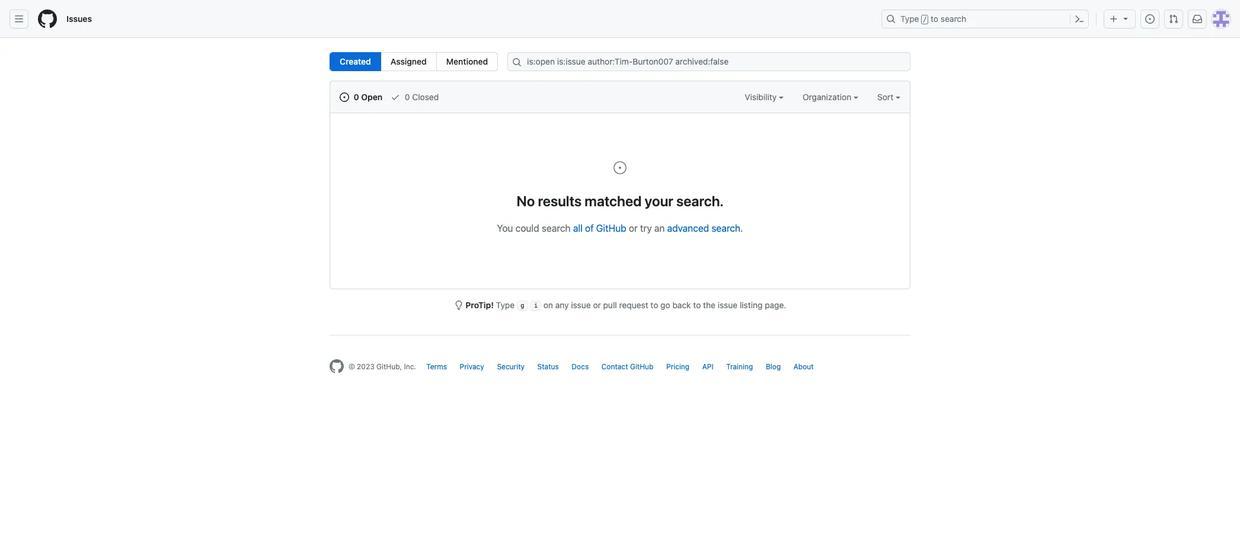 Task type: vqa. For each thing, say whether or not it's contained in the screenshot.
0 Closed
yes



Task type: locate. For each thing, give the bounding box(es) containing it.
homepage image left issues
[[38, 9, 57, 28]]

issue opened image
[[1146, 14, 1155, 24], [340, 93, 349, 102]]

any
[[556, 300, 569, 310]]

git pull request image
[[1170, 14, 1179, 24]]

or left pull
[[593, 300, 601, 310]]

search down search.
[[712, 223, 741, 234]]

github inside 'footer'
[[630, 363, 654, 371]]

inc.
[[404, 363, 416, 371]]

results
[[538, 193, 582, 209]]

1 horizontal spatial type
[[901, 14, 920, 24]]

pricing
[[667, 363, 690, 371]]

.
[[741, 223, 744, 234]]

0 right check image
[[405, 92, 410, 102]]

to left go
[[651, 300, 659, 310]]

to
[[931, 14, 939, 24], [651, 300, 659, 310], [694, 300, 701, 310]]

visibility button
[[745, 91, 784, 103]]

back
[[673, 300, 691, 310]]

/
[[923, 15, 928, 24]]

privacy
[[460, 363, 485, 371]]

issue opened image left 0 open
[[340, 93, 349, 102]]

© 2023 github, inc.
[[349, 363, 416, 371]]

i on any issue or pull request to go back to the issue listing page.
[[534, 300, 787, 310]]

advanced
[[668, 223, 710, 234]]

type left g
[[496, 300, 515, 310]]

2 issue from the left
[[718, 300, 738, 310]]

command palette image
[[1075, 14, 1085, 24]]

issue right the any
[[571, 300, 591, 310]]

contact github
[[602, 363, 654, 371]]

0 inside 0 open link
[[354, 92, 359, 102]]

search left all
[[542, 223, 571, 234]]

0 horizontal spatial search
[[542, 223, 571, 234]]

mentioned
[[447, 56, 488, 66]]

homepage image
[[38, 9, 57, 28], [330, 360, 344, 374]]

1 horizontal spatial to
[[694, 300, 701, 310]]

training
[[727, 363, 753, 371]]

issue opened image left git pull request image
[[1146, 14, 1155, 24]]

Search all issues text field
[[508, 52, 911, 71]]

issues
[[66, 14, 92, 24]]

1 vertical spatial or
[[593, 300, 601, 310]]

created link
[[330, 52, 381, 71]]

notifications image
[[1193, 14, 1203, 24]]

pricing link
[[667, 363, 690, 371]]

0 vertical spatial issue opened image
[[1146, 14, 1155, 24]]

1 horizontal spatial search
[[712, 223, 741, 234]]

0 horizontal spatial homepage image
[[38, 9, 57, 28]]

0 horizontal spatial 0
[[354, 92, 359, 102]]

1 vertical spatial homepage image
[[330, 360, 344, 374]]

0 horizontal spatial issue opened image
[[340, 93, 349, 102]]

1 horizontal spatial or
[[629, 223, 638, 234]]

request
[[620, 300, 649, 310]]

about
[[794, 363, 814, 371]]

Issues search field
[[508, 52, 911, 71]]

api
[[703, 363, 714, 371]]

1 vertical spatial type
[[496, 300, 515, 310]]

2023
[[357, 363, 375, 371]]

0 horizontal spatial github
[[597, 223, 627, 234]]

0 horizontal spatial or
[[593, 300, 601, 310]]

type left / on the right top of the page
[[901, 14, 920, 24]]

1 horizontal spatial 0
[[405, 92, 410, 102]]

github right of
[[597, 223, 627, 234]]

0 vertical spatial github
[[597, 223, 627, 234]]

0 vertical spatial or
[[629, 223, 638, 234]]

0 horizontal spatial issue
[[571, 300, 591, 310]]

1 vertical spatial github
[[630, 363, 654, 371]]

1 vertical spatial issue opened image
[[340, 93, 349, 102]]

github
[[597, 223, 627, 234], [630, 363, 654, 371]]

0 horizontal spatial type
[[496, 300, 515, 310]]

1 horizontal spatial issue
[[718, 300, 738, 310]]

plus image
[[1110, 14, 1119, 24]]

github right contact
[[630, 363, 654, 371]]

or
[[629, 223, 638, 234], [593, 300, 601, 310]]

to right / on the right top of the page
[[931, 14, 939, 24]]

search.
[[677, 193, 724, 209]]

0 for closed
[[405, 92, 410, 102]]

docs
[[572, 363, 589, 371]]

0 left open
[[354, 92, 359, 102]]

or left try
[[629, 223, 638, 234]]

status link
[[538, 363, 559, 371]]

homepage image left the ©
[[330, 360, 344, 374]]

search
[[941, 14, 967, 24], [542, 223, 571, 234], [712, 223, 741, 234]]

0 inside 0 closed link
[[405, 92, 410, 102]]

0 for open
[[354, 92, 359, 102]]

1 horizontal spatial github
[[630, 363, 654, 371]]

2 0 from the left
[[405, 92, 410, 102]]

issues element
[[330, 52, 498, 71]]

no
[[517, 193, 535, 209]]

issue right "the"
[[718, 300, 738, 310]]

docs link
[[572, 363, 589, 371]]

you could search all of github or try an advanced search .
[[497, 223, 744, 234]]

0 horizontal spatial to
[[651, 300, 659, 310]]

you
[[497, 223, 513, 234]]

terms
[[427, 363, 447, 371]]

0
[[354, 92, 359, 102], [405, 92, 410, 102]]

to left "the"
[[694, 300, 701, 310]]

0 open
[[352, 92, 383, 102]]

1 0 from the left
[[354, 92, 359, 102]]

issue
[[571, 300, 591, 310], [718, 300, 738, 310]]

protip! type g
[[466, 300, 525, 310]]

search image
[[513, 58, 522, 67]]

github,
[[377, 363, 402, 371]]

footer
[[320, 335, 921, 404]]

type
[[901, 14, 920, 24], [496, 300, 515, 310]]

search right / on the right top of the page
[[941, 14, 967, 24]]

type / to search
[[901, 14, 967, 24]]

i
[[534, 302, 538, 310]]

listing
[[740, 300, 763, 310]]



Task type: describe. For each thing, give the bounding box(es) containing it.
the
[[704, 300, 716, 310]]

organization
[[803, 92, 854, 102]]

on
[[544, 300, 553, 310]]

sort button
[[878, 91, 901, 103]]

pull
[[604, 300, 617, 310]]

protip!
[[466, 300, 494, 310]]

organization button
[[803, 91, 859, 103]]

0 closed
[[403, 92, 439, 102]]

try
[[641, 223, 652, 234]]

assigned link
[[381, 52, 437, 71]]

about link
[[794, 363, 814, 371]]

issue opened image
[[613, 161, 628, 175]]

contact
[[602, 363, 628, 371]]

sort
[[878, 92, 894, 102]]

all
[[573, 223, 583, 234]]

page.
[[765, 300, 787, 310]]

advanced search link
[[668, 223, 741, 234]]

no results matched your search.
[[517, 193, 724, 209]]

all of github link
[[573, 223, 627, 234]]

1 horizontal spatial homepage image
[[330, 360, 344, 374]]

2 horizontal spatial search
[[941, 14, 967, 24]]

blog
[[766, 363, 781, 371]]

closed
[[412, 92, 439, 102]]

open
[[361, 92, 383, 102]]

0 vertical spatial homepage image
[[38, 9, 57, 28]]

light bulb image
[[454, 301, 464, 310]]

check image
[[391, 93, 400, 102]]

status
[[538, 363, 559, 371]]

assigned
[[391, 56, 427, 66]]

0 open link
[[340, 91, 383, 103]]

your
[[645, 193, 674, 209]]

0 vertical spatial type
[[901, 14, 920, 24]]

security
[[497, 363, 525, 371]]

0 closed link
[[391, 91, 439, 103]]

an
[[655, 223, 665, 234]]

of
[[585, 223, 594, 234]]

could
[[516, 223, 540, 234]]

training link
[[727, 363, 753, 371]]

1 issue from the left
[[571, 300, 591, 310]]

triangle down image
[[1122, 14, 1131, 23]]

api link
[[703, 363, 714, 371]]

created
[[340, 56, 371, 66]]

mentioned link
[[436, 52, 498, 71]]

security link
[[497, 363, 525, 371]]

visibility
[[745, 92, 779, 102]]

issue opened image inside 0 open link
[[340, 93, 349, 102]]

footer containing © 2023 github, inc.
[[320, 335, 921, 404]]

2 horizontal spatial to
[[931, 14, 939, 24]]

contact github link
[[602, 363, 654, 371]]

1 horizontal spatial issue opened image
[[1146, 14, 1155, 24]]

blog link
[[766, 363, 781, 371]]

terms link
[[427, 363, 447, 371]]

privacy link
[[460, 363, 485, 371]]

g
[[521, 302, 525, 310]]

©
[[349, 363, 355, 371]]

go
[[661, 300, 671, 310]]

matched
[[585, 193, 642, 209]]



